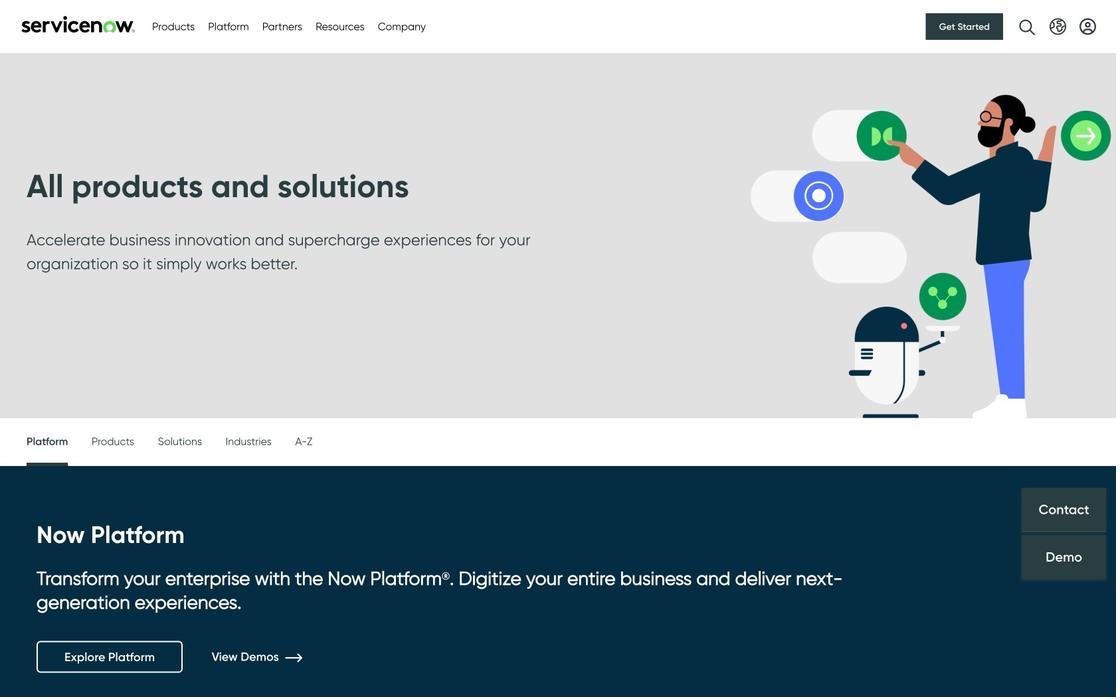 Task type: vqa. For each thing, say whether or not it's contained in the screenshot.
the platform
no



Task type: locate. For each thing, give the bounding box(es) containing it.
go to servicenow account image
[[1079, 18, 1096, 35]]

servicenow image
[[20, 16, 136, 33]]

servicenow products by category image
[[751, 53, 1116, 419]]



Task type: describe. For each thing, give the bounding box(es) containing it.
select your country image
[[1050, 18, 1066, 35]]



